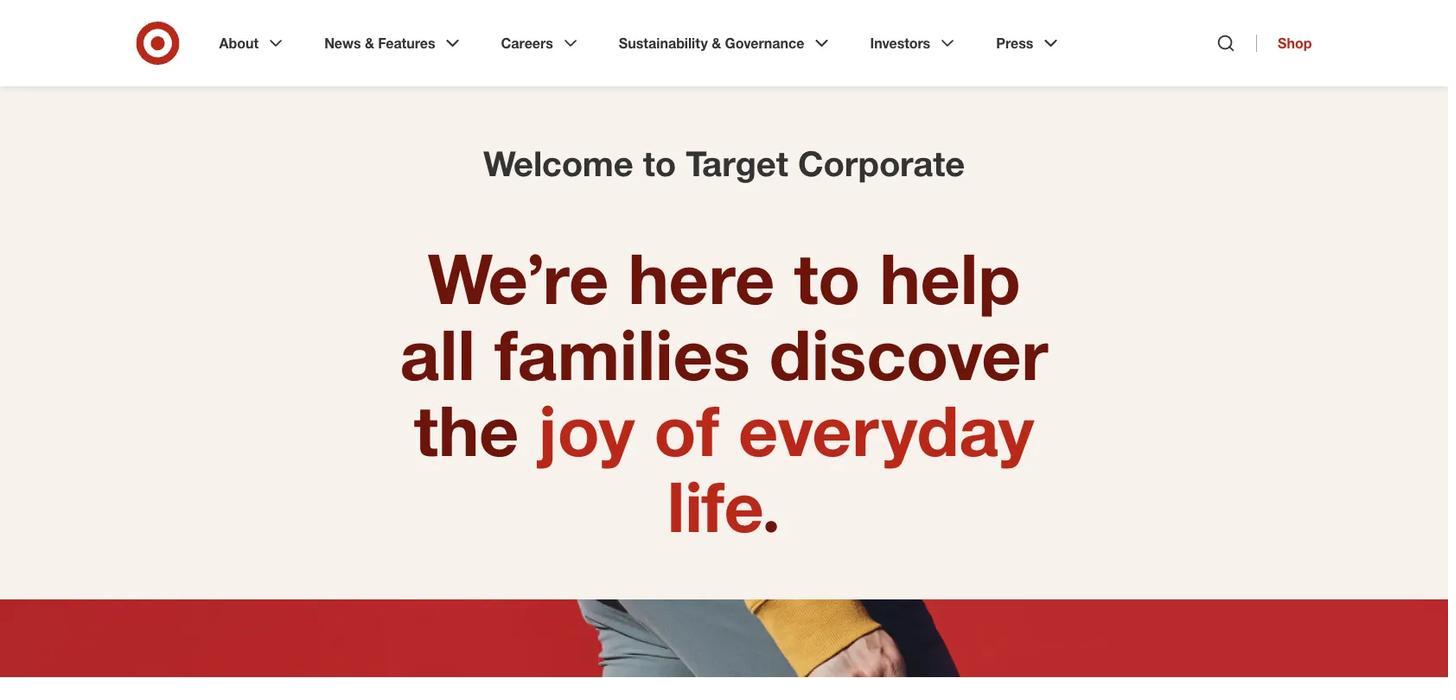 Task type: describe. For each thing, give the bounding box(es) containing it.
features
[[378, 35, 435, 51]]

news & features
[[324, 35, 435, 51]]

press
[[996, 35, 1033, 51]]

discover
[[769, 312, 1048, 396]]

about link
[[207, 21, 298, 66]]

careers link
[[489, 21, 593, 66]]

about
[[219, 35, 259, 51]]

we're here to help all families discover the
[[400, 236, 1048, 472]]

governance
[[725, 35, 804, 51]]

0 vertical spatial to
[[643, 142, 676, 185]]

welcome to target corporate
[[483, 142, 965, 185]]

to inside we're here to help all families discover the
[[794, 236, 860, 320]]

shop
[[1278, 35, 1312, 51]]

life
[[667, 464, 762, 549]]

target
[[686, 142, 788, 185]]

.
[[762, 464, 781, 549]]

the
[[414, 388, 519, 472]]

news
[[324, 35, 361, 51]]



Task type: locate. For each thing, give the bounding box(es) containing it.
everyday
[[739, 388, 1034, 472]]

welcome
[[483, 142, 633, 185]]

0 horizontal spatial to
[[643, 142, 676, 185]]

careers
[[501, 35, 553, 51]]

1 vertical spatial to
[[794, 236, 860, 320]]

& left governance
[[712, 35, 721, 51]]

of
[[654, 388, 719, 472]]

families
[[495, 312, 750, 396]]

joy of everyday life
[[538, 388, 1034, 549]]

sustainability & governance
[[619, 35, 804, 51]]

joy
[[538, 388, 635, 472]]

investors
[[870, 35, 930, 51]]

& for governance
[[712, 35, 721, 51]]

sustainability
[[619, 35, 708, 51]]

corporate
[[798, 142, 965, 185]]

to
[[643, 142, 676, 185], [794, 236, 860, 320]]

shop link
[[1256, 35, 1312, 52]]

here
[[628, 236, 775, 320]]

we're
[[428, 236, 609, 320]]

help
[[880, 236, 1020, 320]]

investors link
[[858, 21, 970, 66]]

1 & from the left
[[365, 35, 374, 51]]

all
[[400, 312, 476, 396]]

press link
[[984, 21, 1073, 66]]

2 & from the left
[[712, 35, 721, 51]]

1 horizontal spatial &
[[712, 35, 721, 51]]

sustainability & governance link
[[607, 21, 844, 66]]

1 horizontal spatial to
[[794, 236, 860, 320]]

&
[[365, 35, 374, 51], [712, 35, 721, 51]]

& for features
[[365, 35, 374, 51]]

news & features link
[[312, 21, 475, 66]]

& right news
[[365, 35, 374, 51]]

0 horizontal spatial &
[[365, 35, 374, 51]]



Task type: vqa. For each thing, say whether or not it's contained in the screenshot.
Than
no



